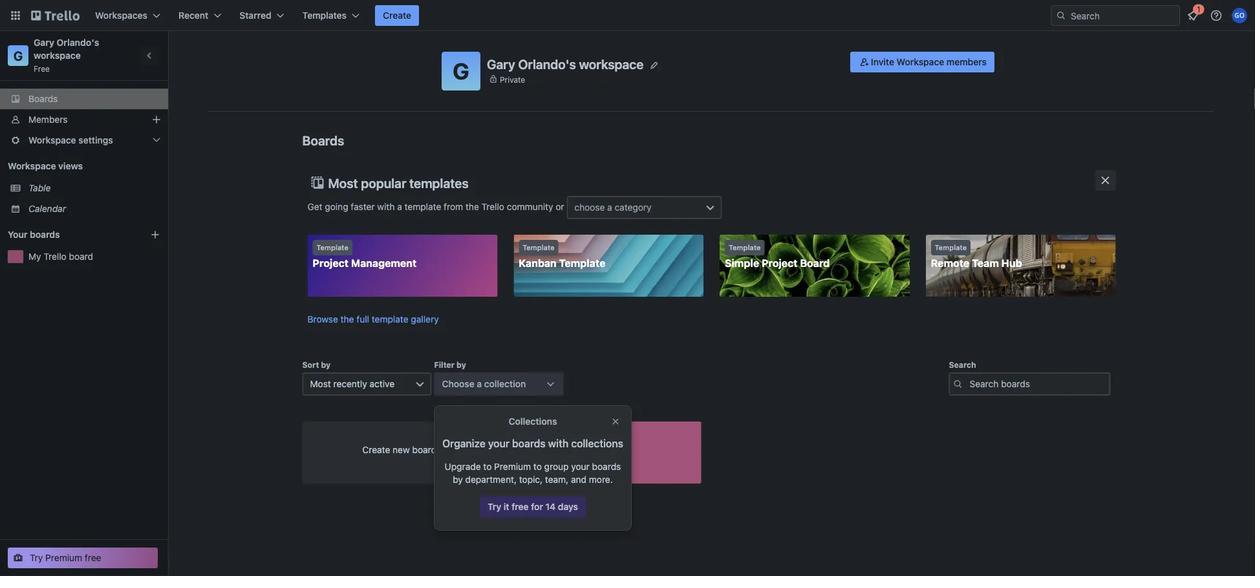 Task type: locate. For each thing, give the bounding box(es) containing it.
kanban
[[519, 257, 557, 270]]

1 vertical spatial your
[[572, 462, 590, 472]]

boards down collections
[[512, 438, 546, 450]]

0 vertical spatial orlando's
[[57, 37, 99, 48]]

0 horizontal spatial orlando's
[[57, 37, 99, 48]]

0 horizontal spatial board
[[69, 251, 93, 262]]

full
[[357, 314, 370, 325]]

1 horizontal spatial project
[[762, 257, 798, 270]]

create button
[[375, 5, 419, 26]]

0 horizontal spatial to
[[484, 462, 492, 472]]

1 vertical spatial boards
[[303, 133, 344, 148]]

board
[[69, 251, 93, 262], [561, 427, 590, 440], [413, 445, 437, 456]]

0 vertical spatial boards
[[30, 229, 60, 240]]

0 vertical spatial your
[[488, 438, 510, 450]]

template inside template remote team hub
[[936, 244, 967, 252]]

g left private
[[453, 58, 470, 84]]

1 horizontal spatial boards
[[512, 438, 546, 450]]

1 project from the left
[[313, 257, 349, 270]]

by for sort by
[[321, 360, 331, 369]]

workspace for views
[[8, 161, 56, 171]]

the left full
[[341, 314, 354, 325]]

organize your boards with collections
[[443, 438, 624, 450]]

0 horizontal spatial boards
[[28, 94, 58, 104]]

workspaces button
[[87, 5, 168, 26]]

0 vertical spatial my trello board link
[[28, 250, 160, 263]]

0 vertical spatial workspace
[[897, 57, 945, 67]]

g left gary orlando's workspace free in the left top of the page
[[13, 48, 23, 63]]

community
[[507, 201, 554, 212]]

with right "faster"
[[378, 201, 395, 212]]

g button
[[442, 52, 481, 91]]

most down the sort by
[[310, 379, 331, 390]]

template kanban template
[[519, 244, 606, 270]]

template up remote
[[936, 244, 967, 252]]

workspace for gary orlando's workspace free
[[34, 50, 81, 61]]

table link
[[28, 182, 160, 195]]

template inside template project management
[[317, 244, 349, 252]]

2 horizontal spatial a
[[608, 202, 613, 213]]

1 horizontal spatial gary
[[487, 56, 516, 72]]

back to home image
[[31, 5, 80, 26]]

1 horizontal spatial g
[[453, 58, 470, 84]]

1 horizontal spatial a
[[477, 379, 482, 390]]

collections
[[509, 416, 557, 427]]

private
[[500, 75, 526, 84]]

template
[[405, 201, 442, 212], [372, 314, 409, 325]]

0 vertical spatial my
[[28, 251, 41, 262]]

by
[[321, 360, 331, 369], [457, 360, 466, 369], [453, 475, 463, 485]]

my down your boards on the left top of page
[[28, 251, 41, 262]]

1 vertical spatial try
[[30, 553, 43, 564]]

1 horizontal spatial trello
[[482, 201, 505, 212]]

trello down collections
[[530, 427, 558, 440]]

1 vertical spatial workspace
[[28, 135, 76, 146]]

1 vertical spatial board
[[561, 427, 590, 440]]

a down most popular templates
[[397, 201, 402, 212]]

0 horizontal spatial my
[[28, 251, 41, 262]]

2 vertical spatial trello
[[530, 427, 558, 440]]

a right choose
[[608, 202, 613, 213]]

1 horizontal spatial boards
[[303, 133, 344, 148]]

by right filter
[[457, 360, 466, 369]]

template inside template simple project board
[[729, 244, 761, 252]]

0 vertical spatial free
[[512, 502, 529, 512]]

0 vertical spatial gary
[[34, 37, 54, 48]]

project left the management
[[313, 257, 349, 270]]

collections
[[572, 438, 624, 450]]

workspace up the table
[[8, 161, 56, 171]]

orlando's down back to home image
[[57, 37, 99, 48]]

1 horizontal spatial the
[[466, 201, 479, 212]]

0 horizontal spatial gary
[[34, 37, 54, 48]]

invite
[[872, 57, 895, 67]]

1 vertical spatial trello
[[44, 251, 66, 262]]

0 horizontal spatial premium
[[45, 553, 82, 564]]

close popover image
[[611, 417, 621, 427]]

template up simple
[[729, 244, 761, 252]]

workspace for gary orlando's workspace
[[579, 56, 644, 72]]

boards up more.
[[592, 462, 621, 472]]

filter
[[435, 360, 455, 369]]

0 horizontal spatial g
[[13, 48, 23, 63]]

1 vertical spatial template
[[372, 314, 409, 325]]

project
[[313, 257, 349, 270], [762, 257, 798, 270]]

workspaces
[[95, 10, 148, 21]]

my trello board
[[28, 251, 93, 262], [512, 427, 590, 440]]

create
[[383, 10, 412, 21], [363, 445, 390, 456]]

g inside 'button'
[[453, 58, 470, 84]]

workspace up the free
[[34, 50, 81, 61]]

orlando's inside gary orlando's workspace free
[[57, 37, 99, 48]]

your inside upgrade to premium to group your boards by department, topic, team, and more.
[[572, 462, 590, 472]]

project inside template simple project board
[[762, 257, 798, 270]]

boards
[[30, 229, 60, 240], [512, 438, 546, 450], [592, 462, 621, 472]]

0 horizontal spatial boards
[[30, 229, 60, 240]]

gary orlando's workspace
[[487, 56, 644, 72]]

1 vertical spatial with
[[549, 438, 569, 450]]

simple
[[725, 257, 760, 270]]

2 horizontal spatial boards
[[592, 462, 621, 472]]

invite workspace members button
[[851, 52, 995, 72]]

my trello board down collections
[[512, 427, 590, 440]]

0 vertical spatial the
[[466, 201, 479, 212]]

workspace inside gary orlando's workspace free
[[34, 50, 81, 61]]

board up the group
[[561, 427, 590, 440]]

your boards with 1 items element
[[8, 227, 131, 243]]

0 horizontal spatial try
[[30, 553, 43, 564]]

1 vertical spatial most
[[310, 379, 331, 390]]

1 vertical spatial premium
[[45, 553, 82, 564]]

board down your boards with 1 items element
[[69, 251, 93, 262]]

active
[[370, 379, 395, 390]]

members link
[[0, 109, 168, 130]]

workspace down "primary" element
[[579, 56, 644, 72]]

my down collections
[[512, 427, 528, 440]]

calendar link
[[28, 203, 160, 215]]

1 vertical spatial my trello board link
[[507, 422, 702, 484]]

try
[[488, 502, 502, 512], [30, 553, 43, 564]]

gary up private
[[487, 56, 516, 72]]

2 vertical spatial board
[[413, 445, 437, 456]]

workspace
[[897, 57, 945, 67], [28, 135, 76, 146], [8, 161, 56, 171]]

board
[[801, 257, 830, 270]]

recent button
[[171, 5, 229, 26]]

most for most recently active
[[310, 379, 331, 390]]

by right sort
[[321, 360, 331, 369]]

free
[[34, 64, 50, 73]]

1 horizontal spatial my
[[512, 427, 528, 440]]

most popular templates
[[328, 175, 469, 191]]

1 horizontal spatial orlando's
[[519, 56, 576, 72]]

collection
[[485, 379, 526, 390]]

your up and
[[572, 462, 590, 472]]

0 horizontal spatial my trello board link
[[28, 250, 160, 263]]

trello left community
[[482, 201, 505, 212]]

by down upgrade
[[453, 475, 463, 485]]

0 horizontal spatial workspace
[[34, 50, 81, 61]]

free for premium
[[85, 553, 101, 564]]

recent
[[179, 10, 209, 21]]

by inside upgrade to premium to group your boards by department, topic, team, and more.
[[453, 475, 463, 485]]

the right from
[[466, 201, 479, 212]]

most
[[328, 175, 358, 191], [310, 379, 331, 390]]

1 horizontal spatial board
[[413, 445, 437, 456]]

browse
[[308, 314, 338, 325]]

1 vertical spatial free
[[85, 553, 101, 564]]

my trello board link
[[28, 250, 160, 263], [507, 422, 702, 484]]

1 horizontal spatial my trello board link
[[507, 422, 702, 484]]

g
[[13, 48, 23, 63], [453, 58, 470, 84]]

0 horizontal spatial the
[[341, 314, 354, 325]]

template right full
[[372, 314, 409, 325]]

0 vertical spatial premium
[[494, 462, 531, 472]]

board right the new
[[413, 445, 437, 456]]

0 vertical spatial board
[[69, 251, 93, 262]]

0 vertical spatial try
[[488, 502, 502, 512]]

Search text field
[[950, 373, 1111, 396]]

0 horizontal spatial my trello board
[[28, 251, 93, 262]]

workspace down members
[[28, 135, 76, 146]]

gary inside gary orlando's workspace free
[[34, 37, 54, 48]]

search
[[950, 360, 977, 369]]

a right choose on the left bottom of the page
[[477, 379, 482, 390]]

0 horizontal spatial project
[[313, 257, 349, 270]]

table
[[28, 183, 51, 193]]

2 project from the left
[[762, 257, 798, 270]]

your right organize
[[488, 438, 510, 450]]

2 vertical spatial workspace
[[8, 161, 56, 171]]

workspace inside popup button
[[28, 135, 76, 146]]

to up department,
[[484, 462, 492, 472]]

1 horizontal spatial try
[[488, 502, 502, 512]]

workspace
[[34, 50, 81, 61], [579, 56, 644, 72]]

1 horizontal spatial with
[[549, 438, 569, 450]]

1 vertical spatial my trello board
[[512, 427, 590, 440]]

1 vertical spatial create
[[363, 445, 390, 456]]

premium
[[494, 462, 531, 472], [45, 553, 82, 564]]

orlando's
[[57, 37, 99, 48], [519, 56, 576, 72]]

project left board
[[762, 257, 798, 270]]

create for create
[[383, 10, 412, 21]]

template up kanban
[[523, 244, 555, 252]]

try premium free
[[30, 553, 101, 564]]

a
[[397, 201, 402, 212], [608, 202, 613, 213], [477, 379, 482, 390]]

2 vertical spatial boards
[[592, 462, 621, 472]]

1 horizontal spatial your
[[572, 462, 590, 472]]

1 horizontal spatial to
[[534, 462, 542, 472]]

template down "going"
[[317, 244, 349, 252]]

create for create new board
[[363, 445, 390, 456]]

0 vertical spatial with
[[378, 201, 395, 212]]

template down the templates
[[405, 201, 442, 212]]

template
[[317, 244, 349, 252], [523, 244, 555, 252], [729, 244, 761, 252], [936, 244, 967, 252], [559, 257, 606, 270]]

orlando's up private
[[519, 56, 576, 72]]

1 horizontal spatial workspace
[[579, 56, 644, 72]]

project inside template project management
[[313, 257, 349, 270]]

with up the group
[[549, 438, 569, 450]]

1 vertical spatial gary
[[487, 56, 516, 72]]

to
[[484, 462, 492, 472], [534, 462, 542, 472]]

0 horizontal spatial with
[[378, 201, 395, 212]]

template for kanban
[[523, 244, 555, 252]]

orlando's for gary orlando's workspace free
[[57, 37, 99, 48]]

1 vertical spatial orlando's
[[519, 56, 576, 72]]

workspace right invite
[[897, 57, 945, 67]]

group
[[545, 462, 569, 472]]

topic,
[[519, 475, 543, 485]]

0 horizontal spatial free
[[85, 553, 101, 564]]

0 vertical spatial create
[[383, 10, 412, 21]]

gary orlando's workspace link
[[34, 37, 101, 61]]

try for try it free for 14 days
[[488, 502, 502, 512]]

1 horizontal spatial free
[[512, 502, 529, 512]]

create inside button
[[383, 10, 412, 21]]

trello down your boards with 1 items element
[[44, 251, 66, 262]]

upgrade
[[445, 462, 481, 472]]

most for most popular templates
[[328, 175, 358, 191]]

gary orlando (garyorlando) image
[[1233, 8, 1248, 23]]

get
[[308, 201, 323, 212]]

most up "going"
[[328, 175, 358, 191]]

0 vertical spatial most
[[328, 175, 358, 191]]

boards
[[28, 94, 58, 104], [303, 133, 344, 148]]

a inside choose a collection button
[[477, 379, 482, 390]]

my trello board down your boards with 1 items element
[[28, 251, 93, 262]]

going
[[325, 201, 349, 212]]

browse the full template gallery
[[308, 314, 439, 325]]

more.
[[589, 475, 613, 485]]

1 horizontal spatial premium
[[494, 462, 531, 472]]

gary up the free
[[34, 37, 54, 48]]

boards down the calendar
[[30, 229, 60, 240]]

1 vertical spatial the
[[341, 314, 354, 325]]

0 horizontal spatial your
[[488, 438, 510, 450]]

with
[[378, 201, 395, 212], [549, 438, 569, 450]]

free
[[512, 502, 529, 512], [85, 553, 101, 564]]

to up topic,
[[534, 462, 542, 472]]

my
[[28, 251, 41, 262], [512, 427, 528, 440]]



Task type: describe. For each thing, give the bounding box(es) containing it.
boards link
[[0, 89, 168, 109]]

create new board
[[363, 445, 437, 456]]

1 vertical spatial boards
[[512, 438, 546, 450]]

filter by
[[435, 360, 466, 369]]

members
[[947, 57, 987, 67]]

choose a collection
[[442, 379, 526, 390]]

g for g link
[[13, 48, 23, 63]]

starred
[[240, 10, 272, 21]]

try it free for 14 days
[[488, 502, 578, 512]]

popular
[[361, 175, 407, 191]]

views
[[58, 161, 83, 171]]

by for filter by
[[457, 360, 466, 369]]

template remote team hub
[[932, 244, 1023, 270]]

sm image
[[859, 56, 872, 69]]

and
[[571, 475, 587, 485]]

with for a
[[378, 201, 395, 212]]

gary for gary orlando's workspace
[[487, 56, 516, 72]]

1 horizontal spatial my trello board
[[512, 427, 590, 440]]

browse the full template gallery link
[[308, 314, 439, 325]]

g link
[[8, 45, 28, 66]]

management
[[351, 257, 417, 270]]

try premium free button
[[8, 548, 158, 569]]

0 horizontal spatial a
[[397, 201, 402, 212]]

organize
[[443, 438, 486, 450]]

workspace inside button
[[897, 57, 945, 67]]

your
[[8, 229, 28, 240]]

14
[[546, 502, 556, 512]]

0 vertical spatial boards
[[28, 94, 58, 104]]

workspace navigation collapse icon image
[[141, 47, 159, 65]]

workspace views
[[8, 161, 83, 171]]

calendar
[[28, 204, 66, 214]]

gary orlando's workspace free
[[34, 37, 101, 73]]

upgrade to premium to group your boards by department, topic, team, and more.
[[445, 462, 621, 485]]

template for remote
[[936, 244, 967, 252]]

try it free for 14 days button
[[480, 497, 586, 518]]

a for choose a collection
[[477, 379, 482, 390]]

category
[[615, 202, 652, 213]]

boards inside upgrade to premium to group your boards by department, topic, team, and more.
[[592, 462, 621, 472]]

2 to from the left
[[534, 462, 542, 472]]

it
[[504, 502, 510, 512]]

Search field
[[1067, 6, 1180, 25]]

from
[[444, 201, 463, 212]]

template right kanban
[[559, 257, 606, 270]]

sort by
[[303, 360, 331, 369]]

team,
[[545, 475, 569, 485]]

premium inside button
[[45, 553, 82, 564]]

g for the g 'button'
[[453, 58, 470, 84]]

1 notification image
[[1186, 8, 1202, 23]]

0 horizontal spatial trello
[[44, 251, 66, 262]]

a for choose a category
[[608, 202, 613, 213]]

choose
[[575, 202, 605, 213]]

0 vertical spatial trello
[[482, 201, 505, 212]]

settings
[[78, 135, 113, 146]]

2 horizontal spatial board
[[561, 427, 590, 440]]

free for it
[[512, 502, 529, 512]]

1 to from the left
[[484, 462, 492, 472]]

starred button
[[232, 5, 292, 26]]

open information menu image
[[1211, 9, 1224, 22]]

team
[[973, 257, 1000, 270]]

or
[[556, 201, 565, 212]]

0 vertical spatial template
[[405, 201, 442, 212]]

template project management
[[313, 244, 417, 270]]

try for try premium free
[[30, 553, 43, 564]]

hub
[[1002, 257, 1023, 270]]

department,
[[466, 475, 517, 485]]

choose a category
[[575, 202, 652, 213]]

primary element
[[0, 0, 1256, 31]]

remote
[[932, 257, 970, 270]]

template simple project board
[[725, 244, 830, 270]]

search image
[[1057, 10, 1067, 21]]

0 vertical spatial my trello board
[[28, 251, 93, 262]]

workspace settings button
[[0, 130, 168, 151]]

templates
[[303, 10, 347, 21]]

your boards
[[8, 229, 60, 240]]

template for project
[[317, 244, 349, 252]]

gallery
[[411, 314, 439, 325]]

choose
[[442, 379, 475, 390]]

get going faster with a template from the trello community or
[[308, 201, 567, 212]]

choose a collection button
[[435, 373, 564, 396]]

with for collections
[[549, 438, 569, 450]]

sort
[[303, 360, 319, 369]]

add board image
[[150, 230, 160, 240]]

days
[[558, 502, 578, 512]]

for
[[531, 502, 543, 512]]

2 horizontal spatial trello
[[530, 427, 558, 440]]

invite workspace members
[[872, 57, 987, 67]]

new
[[393, 445, 410, 456]]

premium inside upgrade to premium to group your boards by department, topic, team, and more.
[[494, 462, 531, 472]]

recently
[[334, 379, 367, 390]]

members
[[28, 114, 68, 125]]

workspace settings
[[28, 135, 113, 146]]

orlando's for gary orlando's workspace
[[519, 56, 576, 72]]

most recently active
[[310, 379, 395, 390]]

workspace for settings
[[28, 135, 76, 146]]

template for simple
[[729, 244, 761, 252]]

1 vertical spatial my
[[512, 427, 528, 440]]

faster
[[351, 201, 375, 212]]

gary for gary orlando's workspace free
[[34, 37, 54, 48]]

templates button
[[295, 5, 368, 26]]

templates
[[410, 175, 469, 191]]



Task type: vqa. For each thing, say whether or not it's contained in the screenshot.
rightmost Jeremy Miller (jeremymiller198) icon
no



